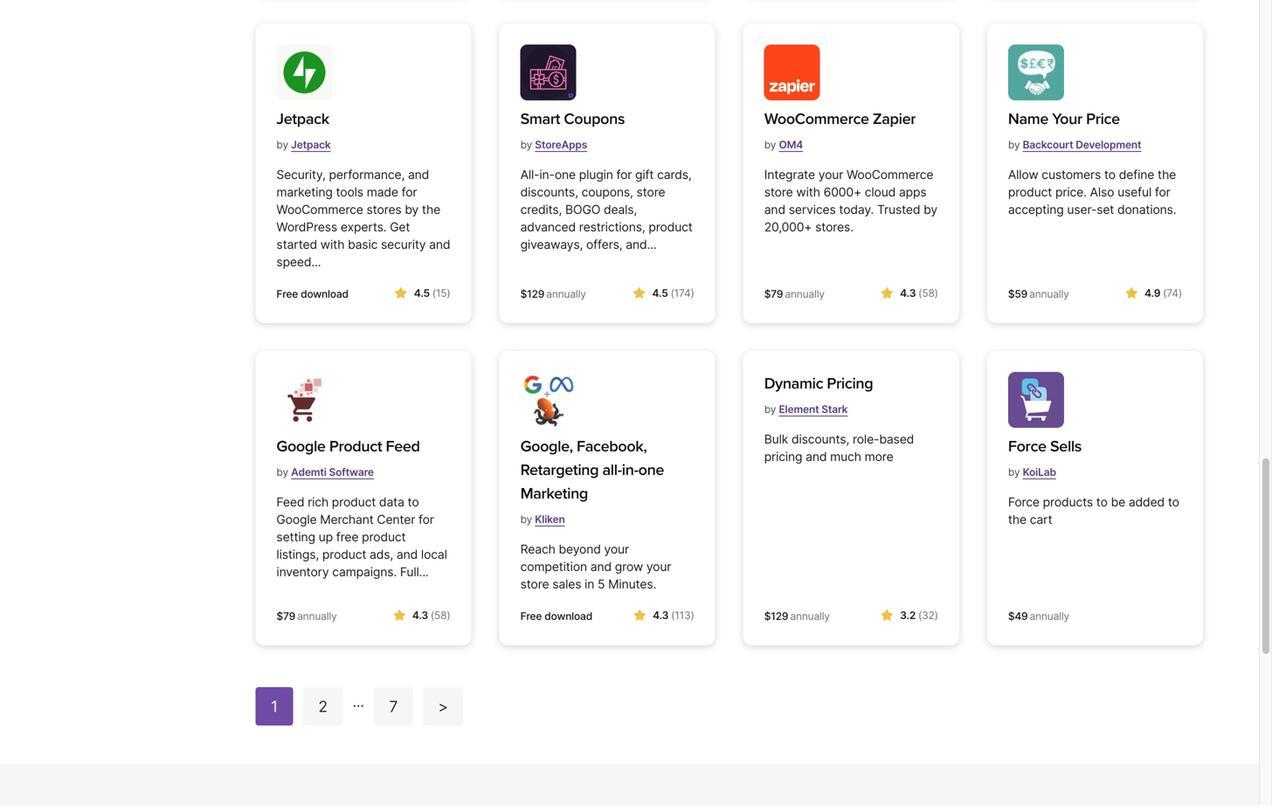 Task type: vqa. For each thing, say whether or not it's contained in the screenshot.
left $79
yes



Task type: describe. For each thing, give the bounding box(es) containing it.
by for name
[[1008, 139, 1020, 151]]

by koilab
[[1008, 466, 1056, 479]]

( for google product feed
[[431, 610, 434, 622]]

( for jetpack
[[432, 287, 436, 300]]

1 horizontal spatial feed
[[386, 437, 420, 456]]

all-
[[602, 461, 622, 480]]

1
[[271, 698, 278, 716]]

google,
[[520, 437, 573, 456]]

name
[[1008, 110, 1049, 129]]

and inside 'feed rich product data to google merchant center for setting up free product listings, product ads, and local inventory campaigns. full...'
[[397, 548, 418, 562]]

by for dynamic
[[764, 403, 776, 416]]

by backcourt development
[[1008, 139, 1142, 151]]

woocommerce zapier
[[764, 110, 916, 129]]

security
[[381, 237, 426, 252]]

74
[[1167, 287, 1179, 300]]

minutes.
[[608, 577, 656, 592]]

4.3 for google product feed
[[412, 610, 428, 622]]

zapier
[[873, 110, 916, 129]]

by jetpack
[[276, 139, 331, 151]]

3.2
[[900, 610, 916, 622]]

free
[[336, 530, 359, 545]]

allow
[[1008, 167, 1039, 182]]

jetpack link up security,
[[291, 132, 331, 158]]

facebook,
[[577, 437, 647, 456]]

and...
[[626, 237, 657, 252]]

$129 annually for all-in-one plugin for gift cards, discounts, coupons, store credits, bogo deals, advanced restrictions, product giveaways, offers, and...
[[520, 288, 586, 301]]

donations.
[[1118, 202, 1177, 217]]

0 vertical spatial jetpack
[[276, 110, 329, 129]]

campaigns.
[[332, 565, 397, 580]]

$59
[[1008, 288, 1028, 301]]

cards,
[[657, 167, 692, 182]]

annually for google
[[297, 610, 337, 623]]

1 link
[[256, 688, 293, 726]]

by om4
[[764, 139, 803, 151]]

4.5 for smart coupons
[[652, 287, 668, 300]]

20,000+
[[764, 220, 812, 235]]

58 for google product feed
[[434, 610, 447, 622]]

storeapps
[[535, 139, 587, 151]]

( for name your price
[[1163, 287, 1167, 300]]

) for smart coupons
[[691, 287, 694, 300]]

4.3 for woocommerce zapier
[[900, 287, 916, 300]]

discounts, inside bulk discounts, role-based pricing and much more
[[792, 432, 850, 447]]

force for force sells
[[1008, 437, 1047, 456]]

trusted
[[877, 202, 920, 217]]

to right added
[[1168, 495, 1180, 510]]

rich
[[308, 495, 329, 510]]

1 horizontal spatial your
[[646, 560, 671, 575]]

started
[[276, 237, 317, 252]]

name your price
[[1008, 110, 1120, 129]]

( for woocommerce zapier
[[919, 287, 922, 300]]

7
[[389, 698, 398, 716]]

inventory
[[276, 565, 329, 580]]

product down free at the left bottom of the page
[[322, 548, 366, 562]]

be
[[1111, 495, 1126, 510]]

4.5 ( 174 )
[[652, 287, 694, 300]]

58 for woocommerce zapier
[[922, 287, 935, 300]]

coupons,
[[582, 185, 633, 200]]

product inside the all-in-one plugin for gift cards, discounts, coupons, store credits, bogo deals, advanced restrictions, product giveaways, offers, and...
[[649, 220, 693, 235]]

element stark link
[[779, 396, 848, 423]]

stores.
[[815, 220, 854, 235]]

by storeapps
[[520, 139, 587, 151]]

by for smart
[[520, 139, 532, 151]]

gift
[[635, 167, 654, 182]]

with inside security, performance, and marketing tools made for woocommerce stores by the wordpress experts. get started with basic security and speed...
[[321, 237, 345, 252]]

based
[[879, 432, 914, 447]]

product up the "merchant"
[[332, 495, 376, 510]]

to inside 'feed rich product data to google merchant center for setting up free product listings, product ads, and local inventory campaigns. full...'
[[408, 495, 419, 510]]

software
[[329, 466, 374, 479]]

by up security,
[[276, 139, 288, 151]]

name your price link
[[1008, 108, 1142, 131]]

element
[[779, 403, 819, 416]]

store inside reach beyond your competition and grow your store sales in 5 minutes.
[[520, 577, 549, 592]]

google product feed
[[276, 437, 420, 456]]

product inside allow customers to define the product price. also useful for accepting user-set donations.
[[1008, 185, 1052, 200]]

for inside allow customers to define the product price. also useful for accepting user-set donations.
[[1155, 185, 1171, 200]]

) for name your price
[[1179, 287, 1182, 300]]

apps
[[899, 185, 927, 200]]

4.5 ( 15 )
[[414, 287, 451, 300]]

backcourt development link
[[1023, 132, 1142, 158]]

by for google
[[276, 466, 288, 479]]

2 link
[[303, 688, 343, 726]]

by for woocommerce
[[764, 139, 776, 151]]

data
[[379, 495, 404, 510]]

google, facebook, retargeting all-in-one marketing link
[[520, 435, 694, 506]]

all-
[[520, 167, 540, 182]]

kliken
[[535, 513, 565, 526]]

smart coupons
[[520, 110, 625, 129]]

product up ads,
[[362, 530, 406, 545]]

reach beyond your competition and grow your store sales in 5 minutes.
[[520, 542, 671, 592]]

and inside 'integrate your woocommerce store with 6000+ cloud apps and services today. trusted by 20,000+ stores.'
[[764, 202, 786, 217]]

113
[[675, 610, 691, 622]]

security,
[[276, 167, 326, 182]]

pricing
[[827, 375, 873, 393]]

by element stark
[[764, 403, 848, 416]]

in- inside google, facebook, retargeting all-in-one marketing
[[622, 461, 638, 480]]

for inside 'feed rich product data to google merchant center for setting up free product listings, product ads, and local inventory campaigns. full...'
[[419, 513, 434, 527]]

by for force
[[1008, 466, 1020, 479]]

marketing
[[276, 185, 333, 200]]

retargeting
[[520, 461, 599, 480]]

bogo
[[565, 202, 600, 217]]

$79 for woocommerce zapier
[[764, 288, 783, 301]]

1 google from the top
[[276, 437, 326, 456]]

4.9
[[1145, 287, 1161, 300]]

ademti
[[291, 466, 327, 479]]

…
[[353, 694, 364, 711]]

google, facebook, retargeting all-in-one marketing
[[520, 437, 664, 503]]

5
[[598, 577, 605, 592]]

center
[[377, 513, 415, 527]]

smart coupons link
[[520, 108, 625, 131]]

15
[[436, 287, 447, 300]]

free for google, facebook, retargeting all-in-one marketing
[[520, 610, 542, 623]]

pricing
[[764, 450, 803, 465]]

deals,
[[604, 202, 637, 217]]

dynamic
[[764, 375, 823, 393]]

tools
[[336, 185, 363, 200]]

by inside security, performance, and marketing tools made for woocommerce stores by the wordpress experts. get started with basic security and speed...
[[405, 202, 419, 217]]

ads,
[[370, 548, 393, 562]]

force sells
[[1008, 437, 1082, 456]]

free download for google, facebook, retargeting all-in-one marketing
[[520, 610, 592, 623]]

beyond
[[559, 542, 601, 557]]

the inside force products to be added to the cart
[[1008, 513, 1027, 527]]

store inside 'integrate your woocommerce store with 6000+ cloud apps and services today. trusted by 20,000+ stores.'
[[764, 185, 793, 200]]



Task type: locate. For each thing, give the bounding box(es) containing it.
to inside allow customers to define the product price. also useful for accepting user-set donations.
[[1104, 167, 1116, 182]]

4.3 ( 58 ) down the trusted at the right
[[900, 287, 938, 300]]

0 horizontal spatial free download
[[276, 288, 349, 301]]

for inside security, performance, and marketing tools made for woocommerce stores by the wordpress experts. get started with basic security and speed...
[[402, 185, 417, 200]]

kliken link
[[535, 506, 565, 533]]

google product feed link
[[276, 435, 420, 459]]

product up and...
[[649, 220, 693, 235]]

) for jetpack
[[447, 287, 451, 300]]

0 horizontal spatial feed
[[276, 495, 304, 510]]

1 force from the top
[[1008, 437, 1047, 456]]

4.9 ( 74 )
[[1145, 287, 1182, 300]]

jetpack link up by jetpack
[[276, 108, 331, 131]]

your inside 'integrate your woocommerce store with 6000+ cloud apps and services today. trusted by 20,000+ stores.'
[[819, 167, 843, 182]]

1 horizontal spatial with
[[796, 185, 820, 200]]

0 horizontal spatial 58
[[434, 610, 447, 622]]

0 vertical spatial feed
[[386, 437, 420, 456]]

2 google from the top
[[276, 513, 317, 527]]

reach
[[520, 542, 555, 557]]

coupons
[[564, 110, 625, 129]]

4.5 for jetpack
[[414, 287, 430, 300]]

one inside google, facebook, retargeting all-in-one marketing
[[638, 461, 664, 480]]

1 horizontal spatial download
[[545, 610, 592, 623]]

feed right the product
[[386, 437, 420, 456]]

0 horizontal spatial free
[[276, 288, 298, 301]]

$129
[[520, 288, 545, 301], [764, 610, 789, 623]]

product up accepting
[[1008, 185, 1052, 200]]

$129 annually for bulk discounts, role-based pricing and much more
[[764, 610, 830, 623]]

0 vertical spatial force
[[1008, 437, 1047, 456]]

woocommerce
[[764, 110, 869, 129], [847, 167, 934, 182], [276, 202, 363, 217]]

$49 annually
[[1008, 610, 1070, 623]]

koilab
[[1023, 466, 1056, 479]]

storeapps link
[[535, 132, 587, 158]]

>
[[438, 698, 448, 716]]

om4 link
[[779, 132, 803, 158]]

0 vertical spatial $129
[[520, 288, 545, 301]]

annually for woocommerce
[[785, 288, 825, 301]]

ademti software link
[[291, 459, 374, 486]]

0 horizontal spatial your
[[604, 542, 629, 557]]

1 vertical spatial one
[[638, 461, 664, 480]]

2 horizontal spatial the
[[1158, 167, 1176, 182]]

woocommerce up wordpress
[[276, 202, 363, 217]]

allow customers to define the product price. also useful for accepting user-set donations.
[[1008, 167, 1177, 217]]

with
[[796, 185, 820, 200], [321, 237, 345, 252]]

to up also
[[1104, 167, 1116, 182]]

cart
[[1030, 513, 1053, 527]]

0 horizontal spatial in-
[[539, 167, 555, 182]]

to left be
[[1096, 495, 1108, 510]]

1 vertical spatial $129 annually
[[764, 610, 830, 623]]

0 vertical spatial google
[[276, 437, 326, 456]]

( for smart coupons
[[671, 287, 674, 300]]

customers
[[1042, 167, 1101, 182]]

your
[[819, 167, 843, 182], [604, 542, 629, 557], [646, 560, 671, 575]]

1 horizontal spatial $79 annually
[[764, 288, 825, 301]]

store down "integrate"
[[764, 185, 793, 200]]

jetpack up by jetpack
[[276, 110, 329, 129]]

0 vertical spatial with
[[796, 185, 820, 200]]

> link
[[423, 688, 464, 726]]

1 vertical spatial free
[[520, 610, 542, 623]]

2 vertical spatial the
[[1008, 513, 1027, 527]]

1 horizontal spatial $129
[[764, 610, 789, 623]]

store inside the all-in-one plugin for gift cards, discounts, coupons, store credits, bogo deals, advanced restrictions, product giveaways, offers, and...
[[637, 185, 665, 200]]

0 vertical spatial $129 annually
[[520, 288, 586, 301]]

speed...
[[276, 255, 321, 270]]

credits,
[[520, 202, 562, 217]]

1 vertical spatial $129
[[764, 610, 789, 623]]

full...
[[400, 565, 429, 580]]

$79 annually down 20,000+
[[764, 288, 825, 301]]

$79 annually
[[764, 288, 825, 301], [276, 610, 337, 623]]

0 horizontal spatial store
[[520, 577, 549, 592]]

wordpress
[[276, 220, 337, 235]]

4.3 for google, facebook, retargeting all-in-one marketing
[[653, 610, 669, 622]]

1 horizontal spatial $129 annually
[[764, 610, 830, 623]]

services
[[789, 202, 836, 217]]

dynamic pricing link
[[764, 372, 873, 396]]

$79 down 20,000+
[[764, 288, 783, 301]]

for inside the all-in-one plugin for gift cards, discounts, coupons, store credits, bogo deals, advanced restrictions, product giveaways, offers, and...
[[616, 167, 632, 182]]

price.
[[1056, 185, 1087, 200]]

with left basic
[[321, 237, 345, 252]]

force up cart
[[1008, 495, 1040, 510]]

$79 annually for woocommerce
[[764, 288, 825, 301]]

32
[[922, 610, 935, 622]]

$79
[[764, 288, 783, 301], [276, 610, 295, 623]]

download for google, facebook, retargeting all-in-one marketing
[[545, 610, 592, 623]]

0 vertical spatial the
[[1158, 167, 1176, 182]]

product
[[329, 437, 382, 456]]

google inside 'feed rich product data to google merchant center for setting up free product listings, product ads, and local inventory campaigns. full...'
[[276, 513, 317, 527]]

1 vertical spatial feed
[[276, 495, 304, 510]]

0 vertical spatial one
[[555, 167, 576, 182]]

by left om4
[[764, 139, 776, 151]]

1 horizontal spatial $79
[[764, 288, 783, 301]]

0 horizontal spatial download
[[301, 288, 349, 301]]

by left element
[[764, 403, 776, 416]]

) for woocommerce zapier
[[935, 287, 938, 300]]

0 vertical spatial $79
[[764, 288, 783, 301]]

2 horizontal spatial your
[[819, 167, 843, 182]]

security, performance, and marketing tools made for woocommerce stores by the wordpress experts. get started with basic security and speed...
[[276, 167, 450, 270]]

4.5 left 15
[[414, 287, 430, 300]]

by down name
[[1008, 139, 1020, 151]]

2 4.5 from the left
[[652, 287, 668, 300]]

all-in-one plugin for gift cards, discounts, coupons, store credits, bogo deals, advanced restrictions, product giveaways, offers, and...
[[520, 167, 693, 252]]

by down smart
[[520, 139, 532, 151]]

the up security
[[422, 202, 440, 217]]

by kliken
[[520, 513, 565, 526]]

) for google, facebook, retargeting all-in-one marketing
[[691, 610, 694, 622]]

google up setting
[[276, 513, 317, 527]]

local
[[421, 548, 447, 562]]

google
[[276, 437, 326, 456], [276, 513, 317, 527]]

define
[[1119, 167, 1155, 182]]

in- down facebook,
[[622, 461, 638, 480]]

by for google,
[[520, 513, 532, 526]]

one down storeapps link
[[555, 167, 576, 182]]

and left "much"
[[806, 450, 827, 465]]

2 horizontal spatial 4.3
[[900, 287, 916, 300]]

by down apps on the right top
[[924, 202, 938, 217]]

discounts,
[[520, 185, 578, 200], [792, 432, 850, 447]]

1 vertical spatial woocommerce
[[847, 167, 934, 182]]

with inside 'integrate your woocommerce store with 6000+ cloud apps and services today. trusted by 20,000+ stores.'
[[796, 185, 820, 200]]

discounts, inside the all-in-one plugin for gift cards, discounts, coupons, store credits, bogo deals, advanced restrictions, product giveaways, offers, and...
[[520, 185, 578, 200]]

jetpack up security,
[[291, 139, 331, 151]]

1 vertical spatial $79
[[276, 610, 295, 623]]

0 horizontal spatial $79
[[276, 610, 295, 623]]

the inside security, performance, and marketing tools made for woocommerce stores by the wordpress experts. get started with basic security and speed...
[[422, 202, 440, 217]]

to right data
[[408, 495, 419, 510]]

free download down the speed...
[[276, 288, 349, 301]]

in- inside the all-in-one plugin for gift cards, discounts, coupons, store credits, bogo deals, advanced restrictions, product giveaways, offers, and...
[[539, 167, 555, 182]]

0 horizontal spatial with
[[321, 237, 345, 252]]

1 vertical spatial google
[[276, 513, 317, 527]]

4.3 ( 58 ) for google product feed
[[412, 610, 451, 622]]

store down gift
[[637, 185, 665, 200]]

and up full...
[[397, 548, 418, 562]]

your right grow
[[646, 560, 671, 575]]

force inside "link"
[[1008, 437, 1047, 456]]

user-
[[1067, 202, 1097, 217]]

the right the define
[[1158, 167, 1176, 182]]

in
[[585, 577, 594, 592]]

$79 annually down inventory
[[276, 610, 337, 623]]

one inside the all-in-one plugin for gift cards, discounts, coupons, store credits, bogo deals, advanced restrictions, product giveaways, offers, and...
[[555, 167, 576, 182]]

and inside bulk discounts, role-based pricing and much more
[[806, 450, 827, 465]]

marketing
[[520, 485, 588, 503]]

download down sales
[[545, 610, 592, 623]]

by left koilab at the right bottom of page
[[1008, 466, 1020, 479]]

by up get in the top left of the page
[[405, 202, 419, 217]]

store down the competition
[[520, 577, 549, 592]]

download
[[301, 288, 349, 301], [545, 610, 592, 623]]

( for google, facebook, retargeting all-in-one marketing
[[671, 610, 675, 622]]

for right center
[[419, 513, 434, 527]]

0 horizontal spatial the
[[422, 202, 440, 217]]

1 vertical spatial jetpack
[[291, 139, 331, 151]]

$129 for bulk discounts, role-based pricing and much more
[[764, 610, 789, 623]]

4.3 ( 58 ) for woocommerce zapier
[[900, 287, 938, 300]]

1 4.5 from the left
[[414, 287, 430, 300]]

woocommerce inside 'integrate your woocommerce store with 6000+ cloud apps and services today. trusted by 20,000+ stores.'
[[847, 167, 934, 182]]

by left ademti at the bottom left
[[276, 466, 288, 479]]

annually for smart
[[546, 288, 586, 301]]

and inside reach beyond your competition and grow your store sales in 5 minutes.
[[590, 560, 612, 575]]

set
[[1097, 202, 1114, 217]]

free down the speed...
[[276, 288, 298, 301]]

your up 6000+
[[819, 167, 843, 182]]

$129 for all-in-one plugin for gift cards, discounts, coupons, store credits, bogo deals, advanced restrictions, product giveaways, offers, and...
[[520, 288, 545, 301]]

0 horizontal spatial 4.5
[[414, 287, 430, 300]]

2 horizontal spatial store
[[764, 185, 793, 200]]

2 force from the top
[[1008, 495, 1040, 510]]

download for jetpack
[[301, 288, 349, 301]]

and right security
[[429, 237, 450, 252]]

development
[[1076, 139, 1142, 151]]

1 horizontal spatial free download
[[520, 610, 592, 623]]

0 horizontal spatial $79 annually
[[276, 610, 337, 623]]

force up by koilab
[[1008, 437, 1047, 456]]

to
[[1104, 167, 1116, 182], [408, 495, 419, 510], [1096, 495, 1108, 510], [1168, 495, 1180, 510]]

force inside force products to be added to the cart
[[1008, 495, 1040, 510]]

4.3 ( 58 ) down full...
[[412, 610, 451, 622]]

0 horizontal spatial $129 annually
[[520, 288, 586, 301]]

get
[[390, 220, 410, 235]]

2 vertical spatial your
[[646, 560, 671, 575]]

and up the '5'
[[590, 560, 612, 575]]

4.3 down full...
[[412, 610, 428, 622]]

0 horizontal spatial 4.3
[[412, 610, 428, 622]]

0 vertical spatial free
[[276, 288, 298, 301]]

annually
[[546, 288, 586, 301], [785, 288, 825, 301], [1029, 288, 1069, 301], [297, 610, 337, 623], [790, 610, 830, 623], [1030, 610, 1070, 623]]

download down the speed...
[[301, 288, 349, 301]]

free down the competition
[[520, 610, 542, 623]]

1 horizontal spatial free
[[520, 610, 542, 623]]

0 vertical spatial woocommerce
[[764, 110, 869, 129]]

6000+
[[824, 185, 862, 200]]

by inside 'integrate your woocommerce store with 6000+ cloud apps and services today. trusted by 20,000+ stores.'
[[924, 202, 938, 217]]

1 horizontal spatial 58
[[922, 287, 935, 300]]

the inside allow customers to define the product price. also useful for accepting user-set donations.
[[1158, 167, 1176, 182]]

up
[[319, 530, 333, 545]]

1 horizontal spatial store
[[637, 185, 665, 200]]

discounts, up credits,
[[520, 185, 578, 200]]

0 horizontal spatial one
[[555, 167, 576, 182]]

1 vertical spatial 58
[[434, 610, 447, 622]]

sales
[[552, 577, 581, 592]]

integrate your woocommerce store with 6000+ cloud apps and services today. trusted by 20,000+ stores.
[[764, 167, 938, 235]]

1 horizontal spatial one
[[638, 461, 664, 480]]

and
[[408, 167, 429, 182], [764, 202, 786, 217], [429, 237, 450, 252], [806, 450, 827, 465], [397, 548, 418, 562], [590, 560, 612, 575]]

) for google product feed
[[447, 610, 451, 622]]

force sells link
[[1008, 435, 1082, 459]]

more
[[865, 450, 894, 465]]

0 vertical spatial 4.3 ( 58 )
[[900, 287, 938, 300]]

and right performance,
[[408, 167, 429, 182]]

feed inside 'feed rich product data to google merchant center for setting up free product listings, product ads, and local inventory campaigns. full...'
[[276, 495, 304, 510]]

sells
[[1050, 437, 1082, 456]]

force for force products to be added to the cart
[[1008, 495, 1040, 510]]

1 horizontal spatial in-
[[622, 461, 638, 480]]

0 vertical spatial discounts,
[[520, 185, 578, 200]]

1 horizontal spatial 4.3
[[653, 610, 669, 622]]

annually for name
[[1029, 288, 1069, 301]]

1 vertical spatial $79 annually
[[276, 610, 337, 623]]

listings,
[[276, 548, 319, 562]]

for right made
[[402, 185, 417, 200]]

174
[[674, 287, 691, 300]]

force
[[1008, 437, 1047, 456], [1008, 495, 1040, 510]]

58
[[922, 287, 935, 300], [434, 610, 447, 622]]

with up services in the right top of the page
[[796, 185, 820, 200]]

force products to be added to the cart
[[1008, 495, 1180, 527]]

0 vertical spatial $79 annually
[[764, 288, 825, 301]]

0 vertical spatial 58
[[922, 287, 935, 300]]

free download
[[276, 288, 349, 301], [520, 610, 592, 623]]

giveaways,
[[520, 237, 583, 252]]

for up donations.
[[1155, 185, 1171, 200]]

0 vertical spatial download
[[301, 288, 349, 301]]

woocommerce up om4
[[764, 110, 869, 129]]

2 vertical spatial woocommerce
[[276, 202, 363, 217]]

in-
[[539, 167, 555, 182], [622, 461, 638, 480]]

woocommerce zapier link
[[764, 108, 916, 131]]

1 horizontal spatial the
[[1008, 513, 1027, 527]]

1 vertical spatial discounts,
[[792, 432, 850, 447]]

1 horizontal spatial 4.3 ( 58 )
[[900, 287, 938, 300]]

free download down sales
[[520, 610, 592, 623]]

woocommerce up cloud
[[847, 167, 934, 182]]

google up ademti at the bottom left
[[276, 437, 326, 456]]

1 vertical spatial your
[[604, 542, 629, 557]]

one right "all-"
[[638, 461, 664, 480]]

the left cart
[[1008, 513, 1027, 527]]

4.3 down the trusted at the right
[[900, 287, 916, 300]]

1 vertical spatial 4.3 ( 58 )
[[412, 610, 451, 622]]

1 vertical spatial force
[[1008, 495, 1040, 510]]

0 vertical spatial free download
[[276, 288, 349, 301]]

in- down by storeapps
[[539, 167, 555, 182]]

for left gift
[[616, 167, 632, 182]]

$79 down inventory
[[276, 610, 295, 623]]

discounts, up "much"
[[792, 432, 850, 447]]

4.5 left 174 on the top of the page
[[652, 287, 668, 300]]

1 vertical spatial the
[[422, 202, 440, 217]]

feed left rich
[[276, 495, 304, 510]]

your up grow
[[604, 542, 629, 557]]

0 vertical spatial your
[[819, 167, 843, 182]]

1 horizontal spatial discounts,
[[792, 432, 850, 447]]

$79 annually for google
[[276, 610, 337, 623]]

for
[[616, 167, 632, 182], [402, 185, 417, 200], [1155, 185, 1171, 200], [419, 513, 434, 527]]

4.3 left 113 on the right of page
[[653, 610, 669, 622]]

1 vertical spatial free download
[[520, 610, 592, 623]]

koilab link
[[1023, 459, 1056, 486]]

1 vertical spatial in-
[[622, 461, 638, 480]]

integrate
[[764, 167, 815, 182]]

woocommerce inside security, performance, and marketing tools made for woocommerce stores by the wordpress experts. get started with basic security and speed...
[[276, 202, 363, 217]]

1 vertical spatial download
[[545, 610, 592, 623]]

om4
[[779, 139, 803, 151]]

0 horizontal spatial 4.3 ( 58 )
[[412, 610, 451, 622]]

0 vertical spatial in-
[[539, 167, 555, 182]]

free for jetpack
[[276, 288, 298, 301]]

free download for jetpack
[[276, 288, 349, 301]]

$79 for google product feed
[[276, 610, 295, 623]]

1 vertical spatial with
[[321, 237, 345, 252]]

0 horizontal spatial $129
[[520, 288, 545, 301]]

1 horizontal spatial 4.5
[[652, 287, 668, 300]]

by left kliken
[[520, 513, 532, 526]]

and up 20,000+
[[764, 202, 786, 217]]

offers,
[[586, 237, 623, 252]]

role-
[[853, 432, 879, 447]]

competition
[[520, 560, 587, 575]]

setting
[[276, 530, 315, 545]]

0 horizontal spatial discounts,
[[520, 185, 578, 200]]



